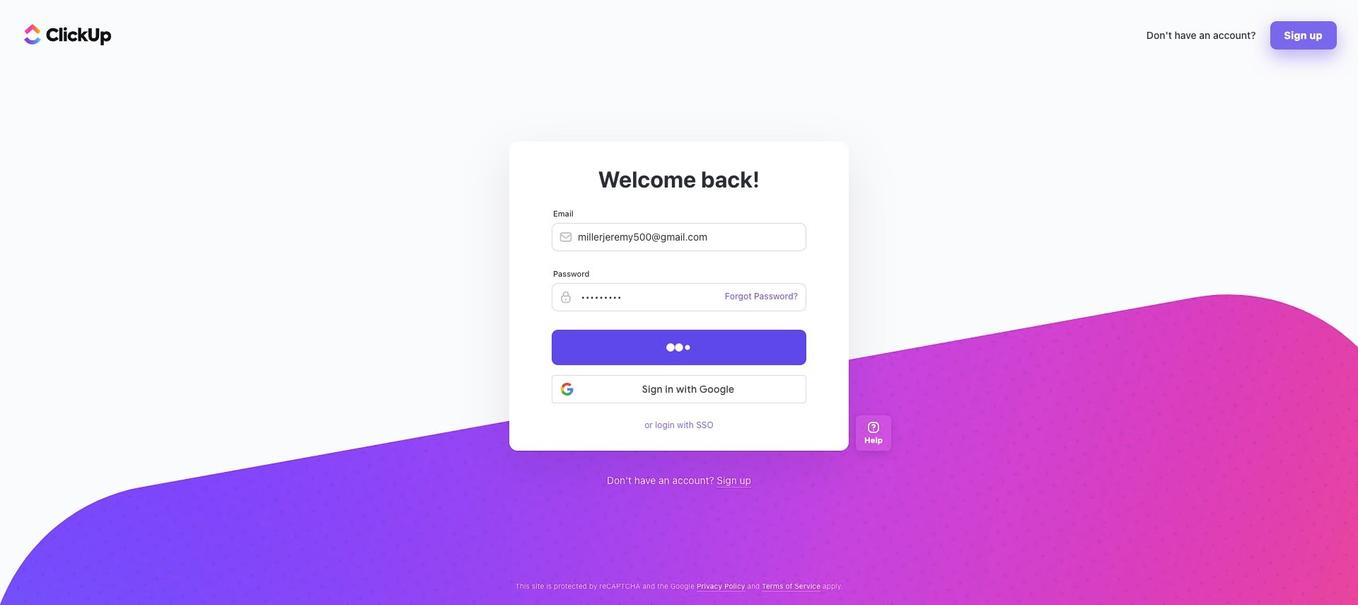 Task type: vqa. For each thing, say whether or not it's contained in the screenshot.
the task on the right
no



Task type: describe. For each thing, give the bounding box(es) containing it.
clickup - home image
[[24, 24, 112, 45]]



Task type: locate. For each thing, give the bounding box(es) containing it.
Enter your email email field
[[552, 223, 807, 251]]

Enter password password field
[[552, 283, 807, 311]]

login element
[[545, 209, 814, 429]]



